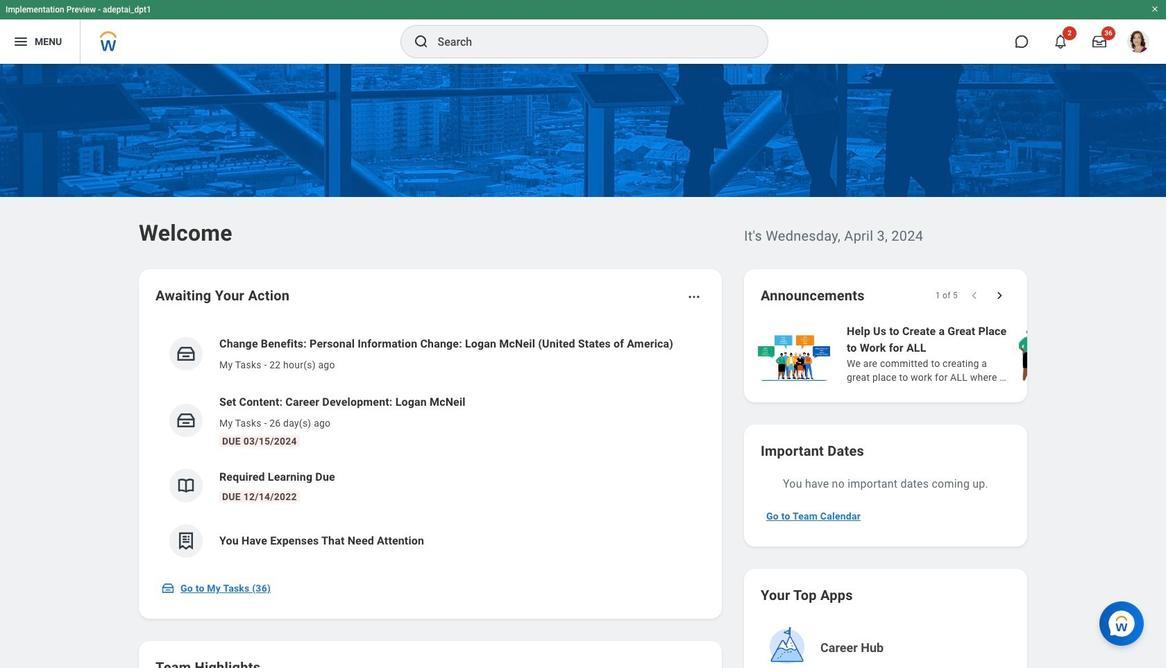 Task type: locate. For each thing, give the bounding box(es) containing it.
Search Workday  search field
[[438, 26, 739, 57]]

justify image
[[12, 33, 29, 50]]

list
[[755, 322, 1166, 386], [155, 325, 705, 569]]

search image
[[413, 33, 429, 50]]

main content
[[0, 64, 1166, 668]]

inbox image
[[176, 344, 196, 364], [161, 582, 175, 596]]

1 vertical spatial inbox image
[[161, 582, 175, 596]]

1 horizontal spatial list
[[755, 322, 1166, 386]]

inbox large image
[[1093, 35, 1106, 49]]

notifications large image
[[1054, 35, 1068, 49]]

dashboard expenses image
[[176, 531, 196, 552]]

status
[[935, 290, 958, 301]]

book open image
[[176, 475, 196, 496]]

0 vertical spatial inbox image
[[176, 344, 196, 364]]

related actions image
[[687, 290, 701, 304]]

banner
[[0, 0, 1166, 64]]



Task type: vqa. For each thing, say whether or not it's contained in the screenshot.
THE PROMPT SET (ALL)
no



Task type: describe. For each thing, give the bounding box(es) containing it.
chevron right small image
[[993, 289, 1007, 303]]

inbox image
[[176, 410, 196, 431]]

0 horizontal spatial list
[[155, 325, 705, 569]]

profile logan mcneil image
[[1127, 31, 1150, 56]]

1 horizontal spatial inbox image
[[176, 344, 196, 364]]

chevron left small image
[[968, 289, 982, 303]]

0 horizontal spatial inbox image
[[161, 582, 175, 596]]

close environment banner image
[[1151, 5, 1159, 13]]



